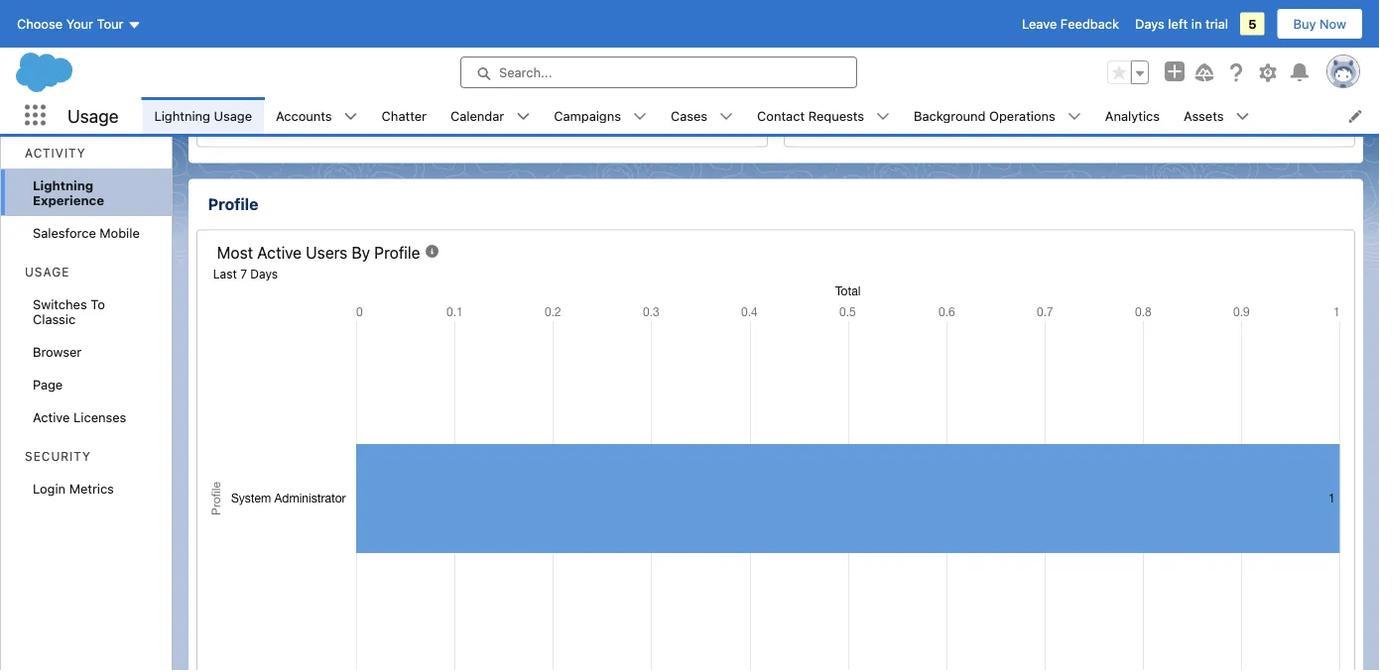 Task type: locate. For each thing, give the bounding box(es) containing it.
profile up "most"
[[208, 195, 258, 214]]

lightning
[[154, 108, 210, 123], [33, 178, 93, 192]]

0 vertical spatial lightning
[[154, 108, 210, 123]]

login metrics
[[33, 481, 114, 496]]

days left in trial
[[1135, 16, 1228, 31]]

users
[[306, 243, 348, 262]]

accounts list item
[[264, 97, 370, 134]]

active up last 7 days
[[257, 243, 302, 262]]

active
[[257, 243, 302, 262], [33, 410, 70, 425]]

group
[[1107, 61, 1149, 84]]

0 horizontal spatial lightning
[[33, 178, 93, 192]]

text default image for calendar
[[516, 110, 530, 124]]

text default image right operations
[[1067, 110, 1081, 124]]

usage up the switches
[[25, 265, 70, 279]]

text default image inside accounts list item
[[344, 110, 358, 124]]

trial
[[1206, 16, 1228, 31]]

1 text default image from the left
[[344, 110, 358, 124]]

accounts
[[276, 108, 332, 123]]

left
[[1168, 16, 1188, 31]]

text default image inside contact requests list item
[[876, 110, 890, 124]]

mobile
[[100, 225, 140, 240]]

profile right by
[[374, 243, 420, 262]]

buy
[[1293, 16, 1316, 31]]

days
[[1135, 16, 1165, 31], [250, 267, 278, 281]]

1 horizontal spatial days
[[1135, 16, 1165, 31]]

metrics
[[69, 481, 114, 496]]

assets
[[1184, 108, 1224, 123]]

lightning experience
[[33, 178, 104, 207]]

text default image for background operations
[[1067, 110, 1081, 124]]

background operations link
[[902, 97, 1067, 134]]

1 vertical spatial lightning
[[33, 178, 93, 192]]

0 vertical spatial profile
[[208, 195, 258, 214]]

usage
[[67, 105, 119, 126], [214, 108, 252, 123], [25, 265, 70, 279]]

background
[[914, 108, 986, 123]]

text default image
[[344, 110, 358, 124], [719, 110, 733, 124], [876, 110, 890, 124], [1236, 110, 1250, 124]]

1 text default image from the left
[[516, 110, 530, 124]]

campaigns link
[[542, 97, 633, 134]]

login
[[33, 481, 66, 496]]

2 text default image from the left
[[633, 110, 647, 124]]

cases list item
[[659, 97, 745, 134]]

lightning usage
[[154, 108, 252, 123]]

classic
[[33, 312, 76, 326]]

0 horizontal spatial text default image
[[516, 110, 530, 124]]

in
[[1191, 16, 1202, 31]]

lightning inside lightning experience
[[33, 178, 93, 192]]

1 horizontal spatial lightning
[[154, 108, 210, 123]]

2 text default image from the left
[[719, 110, 733, 124]]

1 horizontal spatial profile
[[374, 243, 420, 262]]

text default image inside background operations list item
[[1067, 110, 1081, 124]]

now
[[1320, 16, 1346, 31]]

text default image
[[516, 110, 530, 124], [633, 110, 647, 124], [1067, 110, 1081, 124]]

most
[[217, 243, 253, 262]]

browser
[[33, 344, 82, 359]]

days right 7
[[250, 267, 278, 281]]

your
[[66, 16, 93, 31]]

text default image right assets
[[1236, 110, 1250, 124]]

text default image inside assets list item
[[1236, 110, 1250, 124]]

campaigns list item
[[542, 97, 659, 134]]

0 horizontal spatial active
[[33, 410, 70, 425]]

list
[[142, 97, 1379, 134]]

7
[[240, 267, 247, 281]]

contact requests list item
[[745, 97, 902, 134]]

text default image inside cases list item
[[719, 110, 733, 124]]

text default image inside "calendar" list item
[[516, 110, 530, 124]]

text default image right accounts
[[344, 110, 358, 124]]

2 horizontal spatial text default image
[[1067, 110, 1081, 124]]

lightning inside "link"
[[154, 108, 210, 123]]

text default image right requests
[[876, 110, 890, 124]]

tour
[[97, 16, 124, 31]]

text default image for contact requests
[[876, 110, 890, 124]]

text default image right cases
[[719, 110, 733, 124]]

text default image down search... 'button'
[[633, 110, 647, 124]]

calendar list item
[[439, 97, 542, 134]]

days left 'left'
[[1135, 16, 1165, 31]]

0 horizontal spatial days
[[250, 267, 278, 281]]

last
[[213, 267, 237, 281]]

text default image inside the campaigns list item
[[633, 110, 647, 124]]

0 vertical spatial days
[[1135, 16, 1165, 31]]

1 vertical spatial active
[[33, 410, 70, 425]]

profile
[[208, 195, 258, 214], [374, 243, 420, 262]]

assets list item
[[1172, 97, 1262, 134]]

active down page
[[33, 410, 70, 425]]

1 horizontal spatial active
[[257, 243, 302, 262]]

4 text default image from the left
[[1236, 110, 1250, 124]]

lightning usage link
[[142, 97, 264, 134]]

text default image down search...
[[516, 110, 530, 124]]

usage left accounts
[[214, 108, 252, 123]]

1 horizontal spatial text default image
[[633, 110, 647, 124]]

page
[[33, 377, 63, 392]]

3 text default image from the left
[[1067, 110, 1081, 124]]

3 text default image from the left
[[876, 110, 890, 124]]

active licenses
[[33, 410, 126, 425]]



Task type: vqa. For each thing, say whether or not it's contained in the screenshot.
Planning
no



Task type: describe. For each thing, give the bounding box(es) containing it.
search... button
[[460, 57, 857, 88]]

accounts link
[[264, 97, 344, 134]]

text default image for assets
[[1236, 110, 1250, 124]]

experience
[[33, 192, 104, 207]]

choose your tour button
[[16, 8, 142, 40]]

analytics
[[1105, 108, 1160, 123]]

leave feedback link
[[1022, 16, 1119, 31]]

calendar link
[[439, 97, 516, 134]]

assets link
[[1172, 97, 1236, 134]]

switches
[[33, 297, 87, 312]]

most active users by profile
[[217, 243, 420, 262]]

contact requests
[[757, 108, 864, 123]]

background operations
[[914, 108, 1055, 123]]

text default image for campaigns
[[633, 110, 647, 124]]

choose
[[17, 16, 63, 31]]

5
[[1248, 16, 1257, 31]]

security
[[25, 450, 91, 464]]

switches to classic
[[33, 297, 105, 326]]

buy now
[[1293, 16, 1346, 31]]

by
[[352, 243, 370, 262]]

operations
[[989, 108, 1055, 123]]

contact
[[757, 108, 805, 123]]

leave feedback
[[1022, 16, 1119, 31]]

salesforce
[[33, 225, 96, 240]]

0 vertical spatial active
[[257, 243, 302, 262]]

licenses
[[73, 410, 126, 425]]

requests
[[808, 108, 864, 123]]

calendar
[[450, 108, 504, 123]]

campaigns
[[554, 108, 621, 123]]

lightning for lightning experience
[[33, 178, 93, 192]]

usage inside "link"
[[214, 108, 252, 123]]

buy now button
[[1276, 8, 1363, 40]]

chatter link
[[370, 97, 439, 134]]

text default image for accounts
[[344, 110, 358, 124]]

chatter
[[382, 108, 427, 123]]

last 7 days
[[213, 267, 278, 281]]

activity
[[25, 146, 86, 160]]

leave
[[1022, 16, 1057, 31]]

1 vertical spatial days
[[250, 267, 278, 281]]

search...
[[499, 65, 552, 80]]

background operations list item
[[902, 97, 1093, 134]]

lightning for lightning usage
[[154, 108, 210, 123]]

cases link
[[659, 97, 719, 134]]

0 horizontal spatial profile
[[208, 195, 258, 214]]

1 vertical spatial profile
[[374, 243, 420, 262]]

to
[[91, 297, 105, 312]]

contact requests link
[[745, 97, 876, 134]]

analytics link
[[1093, 97, 1172, 134]]

choose your tour
[[17, 16, 124, 31]]

salesforce mobile
[[33, 225, 140, 240]]

list containing lightning usage
[[142, 97, 1379, 134]]

feedback
[[1061, 16, 1119, 31]]

usage up activity
[[67, 105, 119, 126]]

cases
[[671, 108, 708, 123]]

text default image for cases
[[719, 110, 733, 124]]



